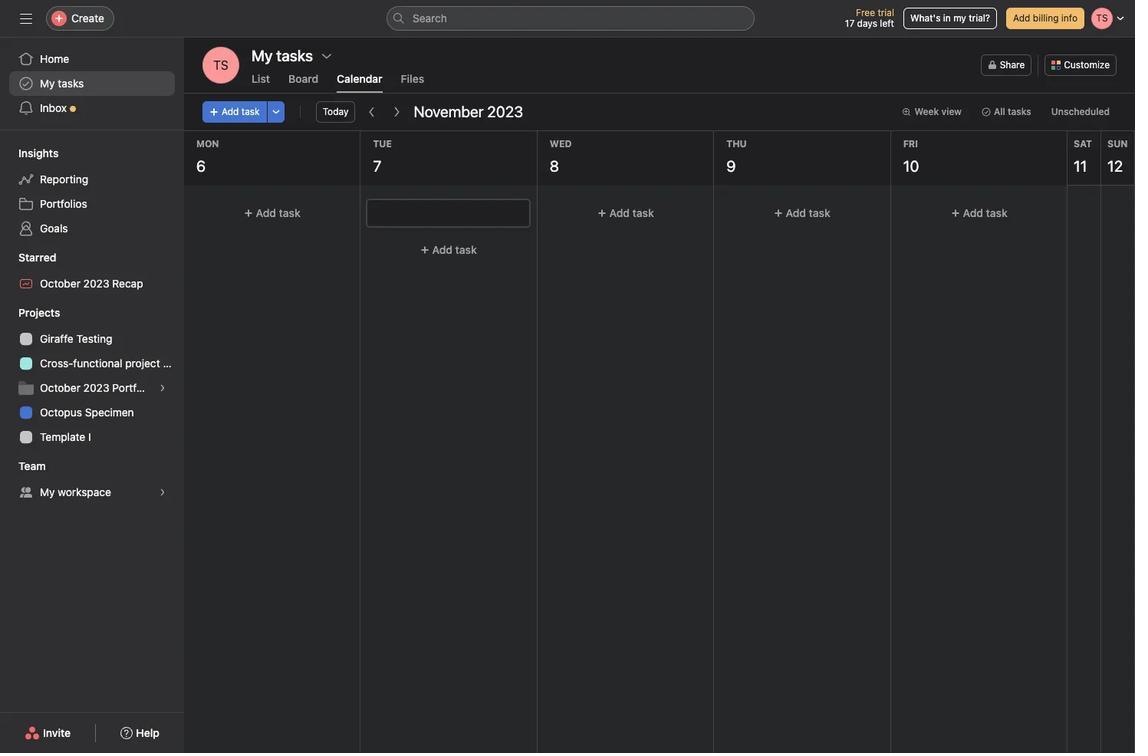 Task type: vqa. For each thing, say whether or not it's contained in the screenshot.
the left your
no



Task type: describe. For each thing, give the bounding box(es) containing it.
my tasks
[[40, 77, 84, 90]]

template
[[40, 430, 85, 443]]

fri 10
[[903, 138, 919, 175]]

10
[[903, 157, 919, 175]]

show options image
[[321, 50, 333, 62]]

board link
[[288, 72, 318, 93]]

cross-functional project plan
[[40, 357, 184, 370]]

inbox link
[[9, 96, 175, 120]]

all tasks
[[994, 106, 1032, 117]]

week
[[915, 106, 939, 117]]

6
[[196, 157, 206, 175]]

days
[[857, 18, 877, 29]]

trial
[[878, 7, 894, 18]]

list link
[[252, 72, 270, 93]]

sun 12
[[1108, 138, 1128, 175]]

mon
[[196, 138, 219, 150]]

board
[[288, 72, 318, 85]]

unscheduled button
[[1045, 101, 1117, 123]]

home
[[40, 52, 69, 65]]

october 2023 recap
[[40, 277, 143, 290]]

starred element
[[0, 244, 184, 299]]

inbox
[[40, 101, 67, 114]]

all tasks button
[[975, 101, 1038, 123]]

goals link
[[9, 216, 175, 241]]

my tasks link
[[9, 71, 175, 96]]

workspace
[[58, 486, 111, 499]]

12
[[1108, 157, 1123, 175]]

giraffe testing link
[[9, 327, 175, 351]]

giraffe testing
[[40, 332, 112, 345]]

11
[[1074, 157, 1087, 175]]

what's in my trial?
[[910, 12, 990, 24]]

specimen
[[85, 406, 134, 419]]

insights button
[[0, 146, 59, 161]]

tasks for my tasks
[[58, 77, 84, 90]]

calendar link
[[337, 72, 382, 93]]

add billing info
[[1013, 12, 1078, 24]]

my workspace
[[40, 486, 111, 499]]

starred
[[18, 251, 56, 264]]

project
[[125, 357, 160, 370]]

projects button
[[0, 305, 60, 321]]

portfolios
[[40, 197, 87, 210]]

projects
[[18, 306, 60, 319]]

trial?
[[969, 12, 990, 24]]

recap
[[112, 277, 143, 290]]

sat
[[1074, 138, 1092, 150]]

my tasks
[[252, 47, 313, 64]]

more actions image
[[271, 107, 280, 117]]

fri
[[903, 138, 918, 150]]

insights element
[[0, 140, 184, 244]]

view
[[942, 106, 962, 117]]

customize
[[1064, 59, 1110, 71]]

thu
[[727, 138, 747, 150]]

team
[[18, 459, 46, 472]]

search list box
[[387, 6, 755, 31]]

my workspace link
[[9, 480, 175, 505]]

9
[[727, 157, 736, 175]]

calendar
[[337, 72, 382, 85]]

tue
[[373, 138, 392, 150]]

team button
[[0, 459, 46, 474]]

octopus
[[40, 406, 82, 419]]

8
[[550, 157, 559, 175]]

testing
[[76, 332, 112, 345]]

portfolio
[[112, 381, 154, 394]]

ts button
[[202, 47, 239, 84]]

octopus specimen
[[40, 406, 134, 419]]

2023 for october 2023 portfolio
[[83, 381, 109, 394]]

files
[[401, 72, 424, 85]]

help button
[[111, 719, 169, 747]]



Task type: locate. For each thing, give the bounding box(es) containing it.
my inside my tasks link
[[40, 77, 55, 90]]

2 my from the top
[[40, 486, 55, 499]]

november 2023
[[414, 103, 523, 120]]

tasks right all
[[1008, 106, 1032, 117]]

insights
[[18, 147, 59, 160]]

tasks for all tasks
[[1008, 106, 1032, 117]]

None text field
[[378, 206, 520, 220]]

week view
[[915, 106, 962, 117]]

task
[[241, 106, 260, 117], [279, 206, 301, 219], [632, 206, 654, 219], [809, 206, 831, 219], [986, 206, 1007, 219], [456, 243, 477, 256]]

october for october 2023 portfolio
[[40, 381, 80, 394]]

portfolios link
[[9, 192, 175, 216]]

2023 right november
[[487, 103, 523, 120]]

share
[[1000, 59, 1025, 71]]

unscheduled
[[1051, 106, 1110, 117]]

functional
[[73, 357, 122, 370]]

template i
[[40, 430, 91, 443]]

list
[[252, 72, 270, 85]]

cross-
[[40, 357, 73, 370]]

invite button
[[15, 719, 81, 747]]

0 vertical spatial tasks
[[58, 77, 84, 90]]

free
[[856, 7, 875, 18]]

week view button
[[895, 101, 969, 123]]

goals
[[40, 222, 68, 235]]

october down starred
[[40, 277, 80, 290]]

search
[[413, 12, 447, 25]]

tue 7
[[373, 138, 392, 175]]

search button
[[387, 6, 755, 31]]

tasks
[[58, 77, 84, 90], [1008, 106, 1032, 117]]

november
[[414, 103, 484, 120]]

what's
[[910, 12, 941, 24]]

giraffe
[[40, 332, 73, 345]]

my inside my workspace link
[[40, 486, 55, 499]]

2023 left recap
[[83, 277, 109, 290]]

thu 9
[[727, 138, 747, 175]]

add billing info button
[[1006, 8, 1085, 29]]

in
[[943, 12, 951, 24]]

add task
[[222, 106, 260, 117], [256, 206, 301, 219], [609, 206, 654, 219], [786, 206, 831, 219], [963, 206, 1007, 219], [433, 243, 477, 256]]

1 vertical spatial tasks
[[1008, 106, 1032, 117]]

projects element
[[0, 299, 184, 453]]

reporting link
[[9, 167, 175, 192]]

i
[[88, 430, 91, 443]]

global element
[[0, 38, 184, 130]]

cross-functional project plan link
[[9, 351, 184, 376]]

1 horizontal spatial tasks
[[1008, 106, 1032, 117]]

free trial 17 days left
[[845, 7, 894, 29]]

starred button
[[0, 250, 56, 265]]

1 vertical spatial 2023
[[83, 277, 109, 290]]

1 october from the top
[[40, 277, 80, 290]]

info
[[1061, 12, 1078, 24]]

2023 down cross-functional project plan link
[[83, 381, 109, 394]]

ts
[[213, 58, 228, 72]]

tasks inside global element
[[58, 77, 84, 90]]

october inside starred element
[[40, 277, 80, 290]]

2023 for october 2023 recap
[[83, 277, 109, 290]]

all
[[994, 106, 1005, 117]]

my for my workspace
[[40, 486, 55, 499]]

7
[[373, 157, 381, 175]]

2023 inside starred element
[[83, 277, 109, 290]]

files link
[[401, 72, 424, 93]]

october 2023 recap link
[[9, 272, 175, 296]]

sun
[[1108, 138, 1128, 150]]

october
[[40, 277, 80, 290], [40, 381, 80, 394]]

next week image
[[391, 106, 403, 118]]

add task button
[[202, 101, 267, 123], [190, 199, 354, 227], [544, 199, 707, 227], [720, 199, 884, 227], [897, 199, 1061, 227], [367, 236, 531, 264]]

left
[[880, 18, 894, 29]]

wed
[[550, 138, 572, 150]]

octopus specimen link
[[9, 400, 175, 425]]

my up inbox
[[40, 77, 55, 90]]

share button
[[981, 54, 1032, 76]]

october 2023 portfolio link
[[9, 376, 175, 400]]

what's in my trial? button
[[904, 8, 997, 29]]

tasks inside dropdown button
[[1008, 106, 1032, 117]]

2023
[[487, 103, 523, 120], [83, 277, 109, 290], [83, 381, 109, 394]]

template i link
[[9, 425, 175, 449]]

0 vertical spatial 2023
[[487, 103, 523, 120]]

home link
[[9, 47, 175, 71]]

2 october from the top
[[40, 381, 80, 394]]

create
[[71, 12, 104, 25]]

2 vertical spatial 2023
[[83, 381, 109, 394]]

tasks down home
[[58, 77, 84, 90]]

hide sidebar image
[[20, 12, 32, 25]]

previous week image
[[366, 106, 378, 118]]

1 vertical spatial october
[[40, 381, 80, 394]]

0 vertical spatial october
[[40, 277, 80, 290]]

2023 for november 2023
[[487, 103, 523, 120]]

wed 8
[[550, 138, 572, 175]]

create button
[[46, 6, 114, 31]]

see details, my workspace image
[[158, 488, 167, 497]]

add inside add billing info button
[[1013, 12, 1030, 24]]

october inside projects element
[[40, 381, 80, 394]]

billing
[[1033, 12, 1059, 24]]

1 vertical spatial my
[[40, 486, 55, 499]]

invite
[[43, 726, 71, 739]]

sat 11
[[1074, 138, 1092, 175]]

my down team
[[40, 486, 55, 499]]

1 my from the top
[[40, 77, 55, 90]]

customize button
[[1045, 54, 1117, 76]]

today button
[[316, 101, 355, 123]]

october for october 2023 recap
[[40, 277, 80, 290]]

17
[[845, 18, 855, 29]]

see details, october 2023 portfolio image
[[158, 384, 167, 393]]

teams element
[[0, 453, 184, 508]]

2023 inside projects element
[[83, 381, 109, 394]]

my
[[954, 12, 966, 24]]

october up octopus
[[40, 381, 80, 394]]

today
[[323, 106, 349, 117]]

my for my tasks
[[40, 77, 55, 90]]

october 2023 portfolio
[[40, 381, 154, 394]]

my
[[40, 77, 55, 90], [40, 486, 55, 499]]

0 horizontal spatial tasks
[[58, 77, 84, 90]]

0 vertical spatial my
[[40, 77, 55, 90]]



